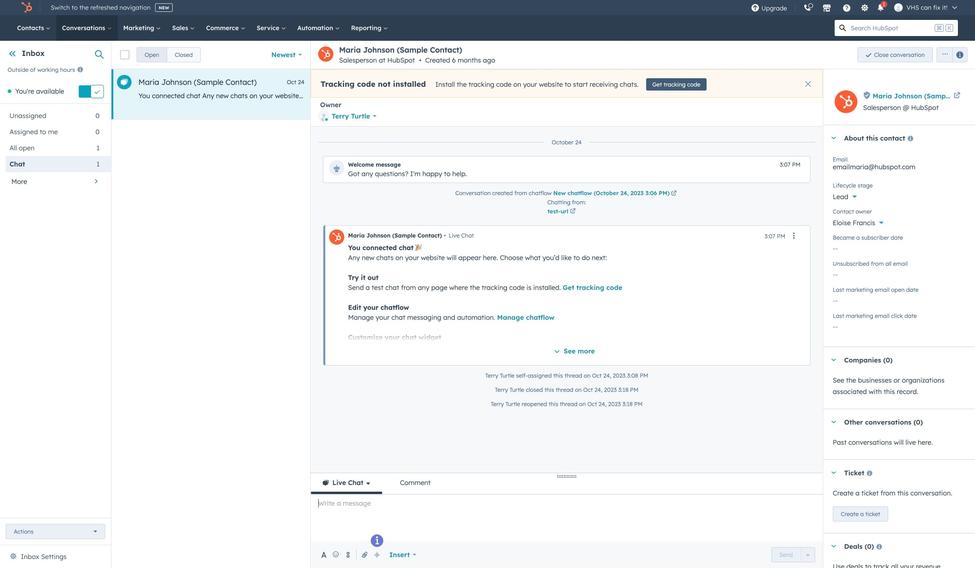 Task type: vqa. For each thing, say whether or not it's contained in the screenshot.
The Search Activities search box
no



Task type: describe. For each thing, give the bounding box(es) containing it.
marketplaces image
[[823, 4, 832, 13]]

simon jacob image
[[895, 3, 903, 12]]

0 horizontal spatial group
[[137, 47, 201, 62]]

close image
[[806, 81, 811, 87]]

3 -- text field from the top
[[833, 318, 966, 333]]

2 caret image from the top
[[831, 421, 837, 423]]

Search HubSpot search field
[[851, 20, 933, 36]]

2 -- text field from the top
[[833, 266, 966, 281]]

3 caret image from the top
[[831, 545, 837, 548]]

link opens in a new window image
[[671, 191, 677, 197]]

you're available image
[[8, 90, 11, 93]]

1 -- text field from the top
[[833, 240, 966, 255]]



Task type: locate. For each thing, give the bounding box(es) containing it.
caret image
[[831, 137, 837, 139], [831, 421, 837, 423], [831, 545, 837, 548]]

caret image
[[831, 359, 837, 361], [831, 472, 837, 474]]

2 caret image from the top
[[831, 472, 837, 474]]

2 horizontal spatial group
[[933, 47, 968, 62]]

1 caret image from the top
[[831, 137, 837, 139]]

-- text field
[[833, 240, 966, 255], [833, 266, 966, 281], [833, 318, 966, 333]]

1 vertical spatial caret image
[[831, 472, 837, 474]]

live chat from maria johnson (sample contact) with context you connected chat
any new chats on your website will appear here. choose what you'd like to do next:

try it out 
send a test chat from any page where the tracking code is installed: https://app.hubs row
[[111, 69, 760, 120]]

main content
[[111, 41, 975, 568]]

2 vertical spatial caret image
[[831, 545, 837, 548]]

0 vertical spatial -- text field
[[833, 240, 966, 255]]

alert
[[311, 69, 823, 98]]

-- text field
[[833, 292, 966, 307]]

None button
[[137, 47, 167, 62], [167, 47, 201, 62], [137, 47, 167, 62], [167, 47, 201, 62]]

1 vertical spatial -- text field
[[833, 266, 966, 281]]

menu
[[747, 0, 964, 15]]

1 vertical spatial caret image
[[831, 421, 837, 423]]

0 vertical spatial caret image
[[831, 137, 837, 139]]

0 vertical spatial caret image
[[831, 359, 837, 361]]

1 horizontal spatial group
[[772, 548, 816, 563]]

group
[[137, 47, 201, 62], [933, 47, 968, 62], [772, 548, 816, 563]]

link opens in a new window image
[[671, 190, 677, 198], [570, 207, 576, 216], [570, 209, 576, 214]]

2 vertical spatial -- text field
[[833, 318, 966, 333]]

1 caret image from the top
[[831, 359, 837, 361]]



